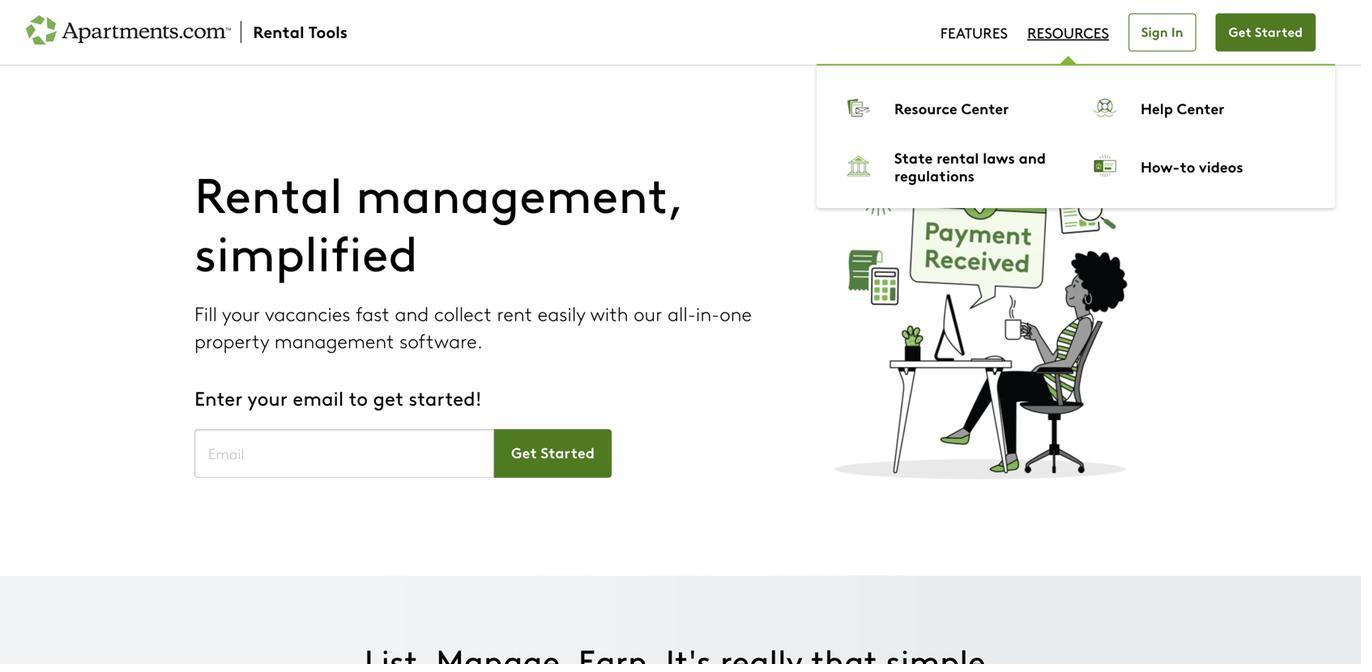 Task type: locate. For each thing, give the bounding box(es) containing it.
and inside fill your vacancies fast and collect rent easily with our all-in-one property management software.
[[395, 300, 429, 327]]

center
[[962, 97, 1009, 118], [1177, 97, 1225, 118]]

how-
[[1141, 156, 1180, 177]]

regulations
[[895, 165, 975, 186]]

rental
[[937, 147, 979, 168]]

vacancies
[[265, 300, 351, 327]]

fill
[[195, 300, 217, 327]]

1 vertical spatial your
[[248, 385, 288, 411]]

property
[[195, 328, 269, 354]]

1 center from the left
[[962, 97, 1009, 118]]

center for resource center
[[962, 97, 1009, 118]]

videos
[[1199, 156, 1244, 177]]

menu bar
[[817, 13, 1336, 208], [817, 64, 1336, 208]]

buoy image
[[1089, 92, 1122, 124]]

sign in
[[1142, 22, 1184, 41]]

listing icon image
[[1089, 150, 1122, 182]]

enter your email to get started!
[[195, 385, 482, 411]]

0 horizontal spatial center
[[962, 97, 1009, 118]]

in
[[1172, 22, 1184, 41]]

1 vertical spatial and
[[395, 300, 429, 327]]

0 horizontal spatial to
[[349, 385, 368, 411]]

1 horizontal spatial to
[[1180, 156, 1196, 177]]

center up laws
[[962, 97, 1009, 118]]

a relaxed woman holding a cup of coffee after having received a payment online. image
[[811, 156, 1155, 486]]

management
[[275, 328, 394, 354]]

2 center from the left
[[1177, 97, 1225, 118]]

management,
[[356, 159, 683, 226]]

state building icon image
[[843, 150, 875, 182]]

features
[[941, 22, 1008, 43]]

rental
[[195, 159, 343, 226]]

home image
[[26, 13, 349, 52]]

and right laws
[[1019, 147, 1046, 168]]

0 horizontal spatial and
[[395, 300, 429, 327]]

None submit
[[494, 430, 612, 478]]

to left get
[[349, 385, 368, 411]]

0 vertical spatial and
[[1019, 147, 1046, 168]]

all-
[[668, 300, 696, 327]]

and inside 'state rental laws and regulations'
[[1019, 147, 1046, 168]]

features button
[[941, 13, 1008, 52]]

and right the fast
[[395, 300, 429, 327]]

center right help
[[1177, 97, 1225, 118]]

1 horizontal spatial center
[[1177, 97, 1225, 118]]

your up the property
[[222, 300, 260, 327]]

1 horizontal spatial and
[[1019, 147, 1046, 168]]

your
[[222, 300, 260, 327], [248, 385, 288, 411]]

to left videos
[[1180, 156, 1196, 177]]

email icon image
[[843, 92, 875, 124]]

with
[[590, 300, 629, 327]]

started!
[[409, 385, 482, 411]]

center for help center
[[1177, 97, 1225, 118]]

your inside fill your vacancies fast and collect rent easily with our all-in-one property management software.
[[222, 300, 260, 327]]

your right enter
[[248, 385, 288, 411]]

and
[[1019, 147, 1046, 168], [395, 300, 429, 327]]

0 vertical spatial your
[[222, 300, 260, 327]]

sign in link
[[1129, 13, 1197, 51]]

to
[[1180, 156, 1196, 177], [349, 385, 368, 411]]

how-to videos
[[1141, 156, 1244, 177]]

enter
[[195, 385, 243, 411]]



Task type: vqa. For each thing, say whether or not it's contained in the screenshot.
bottom your
yes



Task type: describe. For each thing, give the bounding box(es) containing it.
help
[[1141, 97, 1173, 118]]

get started link
[[1216, 13, 1316, 51]]

Enter your email to get started! email field
[[195, 430, 494, 478]]

fast
[[356, 300, 390, 327]]

collect
[[434, 300, 492, 327]]

in-
[[696, 300, 720, 327]]

how-to videos link
[[1141, 152, 1316, 180]]

get
[[1229, 22, 1252, 41]]

resource center link
[[895, 94, 1070, 122]]

your for fill
[[222, 300, 260, 327]]

state rental laws and regulations
[[895, 147, 1046, 186]]

resource center
[[895, 97, 1009, 118]]

simplified
[[195, 218, 418, 284]]

easily
[[538, 300, 586, 327]]

your for enter
[[248, 385, 288, 411]]

help center
[[1141, 97, 1225, 118]]

resources
[[1028, 22, 1109, 43]]

2 menu bar from the top
[[817, 64, 1336, 208]]

help center link
[[1141, 94, 1316, 122]]

resources button
[[1028, 13, 1109, 52]]

resource
[[895, 97, 958, 118]]

rent
[[497, 300, 533, 327]]

state rental laws and regulations link
[[895, 143, 1070, 189]]

1 vertical spatial to
[[349, 385, 368, 411]]

get started
[[1229, 22, 1303, 41]]

laws
[[983, 147, 1015, 168]]

started
[[1255, 22, 1303, 41]]

0 vertical spatial to
[[1180, 156, 1196, 177]]

one
[[720, 300, 752, 327]]

our
[[634, 300, 663, 327]]

rental management, simplified
[[195, 159, 683, 284]]

sign
[[1142, 22, 1168, 41]]

get
[[373, 385, 404, 411]]

1 menu bar from the top
[[817, 13, 1336, 208]]

software.
[[400, 328, 483, 354]]

state
[[895, 147, 933, 168]]

fill your vacancies fast and collect rent easily with our all-in-one property management software.
[[195, 300, 752, 354]]

email
[[293, 385, 344, 411]]



